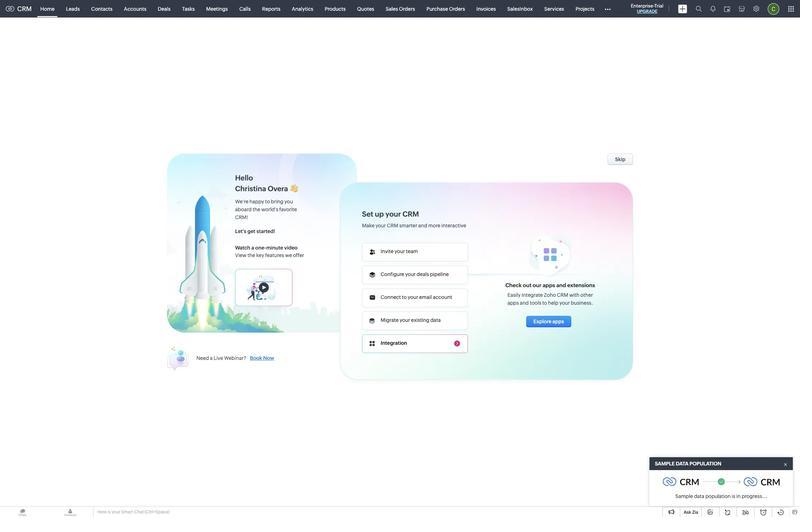Task type: locate. For each thing, give the bounding box(es) containing it.
1 orders from the left
[[399, 6, 415, 12]]

skip button
[[608, 154, 633, 165]]

the inside 'we're happy to bring you aboard the world's favorite crm!'
[[253, 207, 260, 213]]

sample left data
[[655, 462, 675, 467]]

calls
[[239, 6, 251, 12]]

other
[[581, 293, 593, 298]]

reports
[[262, 6, 281, 12]]

our
[[533, 283, 542, 289]]

signals image
[[711, 6, 716, 12]]

apps
[[543, 283, 555, 289], [508, 301, 519, 306], [553, 319, 564, 325]]

apps right explore
[[553, 319, 564, 325]]

1 horizontal spatial is
[[732, 494, 736, 500]]

reports link
[[257, 0, 286, 17]]

purchase orders link
[[421, 0, 471, 17]]

0 horizontal spatial and
[[419, 223, 427, 229]]

orders for purchase orders
[[449, 6, 465, 12]]

to left help
[[543, 301, 547, 306]]

invite
[[381, 249, 394, 255]]

offer
[[293, 253, 304, 259]]

0 vertical spatial and
[[419, 223, 427, 229]]

your inside easily integrate zoho crm with other apps and tools to help your business.
[[560, 301, 570, 306]]

services
[[545, 6, 564, 12]]

sample
[[655, 462, 675, 467], [676, 494, 693, 500]]

in
[[737, 494, 741, 500]]

a for one-
[[252, 245, 254, 251]]

your left email
[[408, 295, 418, 301]]

1 horizontal spatial sample
[[676, 494, 693, 500]]

explore apps button
[[527, 316, 572, 328]]

watch
[[235, 245, 250, 251]]

orders right purchase
[[449, 6, 465, 12]]

2 horizontal spatial to
[[543, 301, 547, 306]]

data up the zia
[[694, 494, 705, 500]]

hello christina overa
[[235, 174, 288, 193]]

quotes link
[[352, 0, 380, 17]]

webinar?
[[224, 356, 246, 362]]

create menu image
[[679, 4, 688, 13]]

aboard
[[235, 207, 252, 213]]

chats image
[[0, 508, 45, 518]]

watch a one-minute video view the key features we offer
[[235, 245, 304, 259]]

1 horizontal spatial and
[[520, 301, 529, 306]]

key
[[256, 253, 264, 259]]

2 horizontal spatial and
[[557, 283, 566, 289]]

here
[[97, 510, 107, 515]]

profile image
[[768, 3, 780, 15]]

purchase
[[427, 6, 448, 12]]

0 horizontal spatial a
[[210, 356, 213, 362]]

the inside watch a one-minute video view the key features we offer
[[248, 253, 255, 259]]

apps down 'easily'
[[508, 301, 519, 306]]

invoices
[[477, 6, 496, 12]]

and up easily integrate zoho crm with other apps and tools to help your business. in the right of the page
[[557, 283, 566, 289]]

video
[[284, 245, 298, 251]]

sales
[[386, 6, 398, 12]]

to right connect at the bottom of the page
[[402, 295, 407, 301]]

1 vertical spatial a
[[210, 356, 213, 362]]

happy
[[250, 199, 264, 205]]

a left "live" at left
[[210, 356, 213, 362]]

a for live
[[210, 356, 213, 362]]

2 orders from the left
[[449, 6, 465, 12]]

1 horizontal spatial data
[[694, 494, 705, 500]]

0 horizontal spatial is
[[108, 510, 111, 515]]

hello
[[235, 174, 253, 182]]

0 vertical spatial a
[[252, 245, 254, 251]]

orders
[[399, 6, 415, 12], [449, 6, 465, 12]]

more
[[428, 223, 441, 229]]

contacts
[[91, 6, 113, 12]]

pipeline
[[430, 272, 449, 278]]

1 horizontal spatial orders
[[449, 6, 465, 12]]

and down integrate
[[520, 301, 529, 306]]

the down happy
[[253, 207, 260, 213]]

your left the team
[[395, 249, 405, 255]]

to up the world's
[[265, 199, 270, 205]]

and
[[419, 223, 427, 229], [557, 283, 566, 289], [520, 301, 529, 306]]

smarter
[[400, 223, 418, 229]]

help
[[548, 301, 559, 306]]

interactive
[[442, 223, 466, 229]]

tasks link
[[176, 0, 201, 17]]

connect to your email account
[[381, 295, 452, 301]]

book
[[250, 356, 262, 362]]

your down the up
[[376, 223, 386, 229]]

configure
[[381, 272, 404, 278]]

population
[[706, 494, 731, 500]]

easily
[[508, 293, 521, 298]]

let's get started!
[[235, 229, 275, 235]]

home link
[[35, 0, 60, 17]]

crm link
[[6, 5, 32, 13]]

1 vertical spatial apps
[[508, 301, 519, 306]]

to inside 'we're happy to bring you aboard the world's favorite crm!'
[[265, 199, 270, 205]]

1 vertical spatial the
[[248, 253, 255, 259]]

sample up ask
[[676, 494, 693, 500]]

leads link
[[60, 0, 86, 17]]

overa
[[268, 185, 288, 193]]

skip
[[615, 157, 626, 162]]

a left one- at left top
[[252, 245, 254, 251]]

calls link
[[234, 0, 257, 17]]

purchase orders
[[427, 6, 465, 12]]

0 horizontal spatial data
[[431, 318, 441, 323]]

1 horizontal spatial a
[[252, 245, 254, 251]]

make
[[362, 223, 375, 229]]

orders for sales orders
[[399, 6, 415, 12]]

world's
[[261, 207, 278, 213]]

upgrade
[[637, 9, 658, 14]]

enterprise-
[[631, 3, 655, 9]]

with
[[570, 293, 580, 298]]

your
[[386, 210, 401, 218], [376, 223, 386, 229], [395, 249, 405, 255], [405, 272, 416, 278], [408, 295, 418, 301], [560, 301, 570, 306], [400, 318, 410, 323], [112, 510, 120, 515]]

0 vertical spatial the
[[253, 207, 260, 213]]

apps up zoho
[[543, 283, 555, 289]]

and for smarter
[[419, 223, 427, 229]]

migrate
[[381, 318, 399, 323]]

now
[[263, 356, 274, 362]]

2 vertical spatial apps
[[553, 319, 564, 325]]

crm left with
[[557, 293, 569, 298]]

(ctrl+space)
[[145, 510, 170, 515]]

and left more
[[419, 223, 427, 229]]

ask
[[684, 511, 692, 516]]

connect
[[381, 295, 401, 301]]

the
[[253, 207, 260, 213], [248, 253, 255, 259]]

set
[[362, 210, 373, 218]]

2 vertical spatial and
[[520, 301, 529, 306]]

0 horizontal spatial to
[[265, 199, 270, 205]]

population
[[690, 462, 722, 467]]

your right help
[[560, 301, 570, 306]]

sample for sample data population
[[655, 462, 675, 467]]

data right existing at the bottom right of the page
[[431, 318, 441, 323]]

explore apps
[[534, 319, 564, 325]]

data
[[431, 318, 441, 323], [694, 494, 705, 500]]

ask zia
[[684, 511, 699, 516]]

a
[[252, 245, 254, 251], [210, 356, 213, 362]]

the left key
[[248, 253, 255, 259]]

0 vertical spatial is
[[732, 494, 736, 500]]

we're happy to bring you aboard the world's favorite crm!
[[235, 199, 297, 221]]

1 vertical spatial is
[[108, 510, 111, 515]]

account
[[433, 295, 452, 301]]

check out our apps and extensions
[[506, 283, 595, 289]]

need a live webinar? book now
[[197, 356, 274, 362]]

Other Modules field
[[600, 3, 616, 15]]

orders inside "link"
[[449, 6, 465, 12]]

is left the "in"
[[732, 494, 736, 500]]

search image
[[696, 6, 702, 12]]

team
[[406, 249, 418, 255]]

projects link
[[570, 0, 600, 17]]

0 horizontal spatial orders
[[399, 6, 415, 12]]

orders right sales
[[399, 6, 415, 12]]

is right here
[[108, 510, 111, 515]]

minute
[[266, 245, 283, 251]]

1 vertical spatial and
[[557, 283, 566, 289]]

to inside easily integrate zoho crm with other apps and tools to help your business.
[[543, 301, 547, 306]]

home
[[40, 6, 55, 12]]

0 horizontal spatial sample
[[655, 462, 675, 467]]

your right the up
[[386, 210, 401, 218]]

1 vertical spatial sample
[[676, 494, 693, 500]]

chat
[[134, 510, 144, 515]]

contacts link
[[86, 0, 118, 17]]

existing
[[411, 318, 430, 323]]

book now link
[[246, 356, 274, 362]]

0 vertical spatial sample
[[655, 462, 675, 467]]

you
[[285, 199, 293, 205]]

a inside watch a one-minute video view the key features we offer
[[252, 245, 254, 251]]

1 vertical spatial data
[[694, 494, 705, 500]]



Task type: describe. For each thing, give the bounding box(es) containing it.
crm down set up your crm
[[387, 223, 398, 229]]

meetings link
[[201, 0, 234, 17]]

features
[[265, 253, 284, 259]]

explore
[[534, 319, 552, 325]]

crm up smarter at the top
[[403, 210, 419, 218]]

invoices link
[[471, 0, 502, 17]]

profile element
[[764, 0, 784, 17]]

signals element
[[707, 0, 720, 18]]

one-
[[255, 245, 266, 251]]

projects
[[576, 6, 595, 12]]

1 horizontal spatial to
[[402, 295, 407, 301]]

need
[[197, 356, 209, 362]]

deals
[[417, 272, 429, 278]]

started!
[[257, 229, 275, 235]]

services link
[[539, 0, 570, 17]]

out
[[523, 283, 532, 289]]

calendar image
[[724, 6, 731, 12]]

here is your smart chat (ctrl+space)
[[97, 510, 170, 515]]

progress...
[[742, 494, 767, 500]]

sales orders
[[386, 6, 415, 12]]

crm left home
[[17, 5, 32, 13]]

salesinbox link
[[502, 0, 539, 17]]

deals link
[[152, 0, 176, 17]]

tools
[[530, 301, 542, 306]]

invite your team
[[381, 249, 418, 255]]

easily integrate zoho crm with other apps and tools to help your business.
[[508, 293, 593, 306]]

analytics link
[[286, 0, 319, 17]]

products
[[325, 6, 346, 12]]

sales orders link
[[380, 0, 421, 17]]

crm image
[[744, 478, 780, 487]]

accounts
[[124, 6, 146, 12]]

smart
[[121, 510, 133, 515]]

products link
[[319, 0, 352, 17]]

crm inside easily integrate zoho crm with other apps and tools to help your business.
[[557, 293, 569, 298]]

accounts link
[[118, 0, 152, 17]]

data
[[676, 462, 689, 467]]

search element
[[692, 0, 707, 18]]

your left deals on the bottom of the page
[[405, 272, 416, 278]]

and inside easily integrate zoho crm with other apps and tools to help your business.
[[520, 301, 529, 306]]

your right migrate
[[400, 318, 410, 323]]

meetings
[[206, 6, 228, 12]]

deals
[[158, 6, 171, 12]]

enterprise-trial upgrade
[[631, 3, 664, 14]]

and for apps
[[557, 283, 566, 289]]

make your crm smarter and more interactive
[[362, 223, 466, 229]]

apps inside easily integrate zoho crm with other apps and tools to help your business.
[[508, 301, 519, 306]]

sample data population
[[655, 462, 722, 467]]

set up your crm
[[362, 210, 419, 218]]

check
[[506, 283, 522, 289]]

0 vertical spatial data
[[431, 318, 441, 323]]

christina
[[235, 185, 266, 193]]

your left smart
[[112, 510, 120, 515]]

configure your deals pipeline
[[381, 272, 449, 278]]

we're
[[235, 199, 249, 205]]

the for key
[[248, 253, 255, 259]]

integrate
[[522, 293, 543, 298]]

0 vertical spatial apps
[[543, 283, 555, 289]]

quotes
[[357, 6, 374, 12]]

zia
[[693, 511, 699, 516]]

crm!
[[235, 215, 248, 221]]

salesinbox
[[508, 6, 533, 12]]

leads
[[66, 6, 80, 12]]

migrate your existing data
[[381, 318, 441, 323]]

view
[[235, 253, 247, 259]]

apps inside button
[[553, 319, 564, 325]]

bring
[[271, 199, 284, 205]]

the for world's
[[253, 207, 260, 213]]

sample data population is in progress...
[[676, 494, 767, 500]]

contacts image
[[48, 508, 93, 518]]

integration
[[381, 341, 407, 346]]

email
[[419, 295, 432, 301]]

create menu element
[[674, 0, 692, 17]]

tasks
[[182, 6, 195, 12]]

get
[[248, 229, 256, 235]]

let's
[[235, 229, 246, 235]]

sample for sample data population is in progress...
[[676, 494, 693, 500]]



Task type: vqa. For each thing, say whether or not it's contained in the screenshot.
SERVICES
yes



